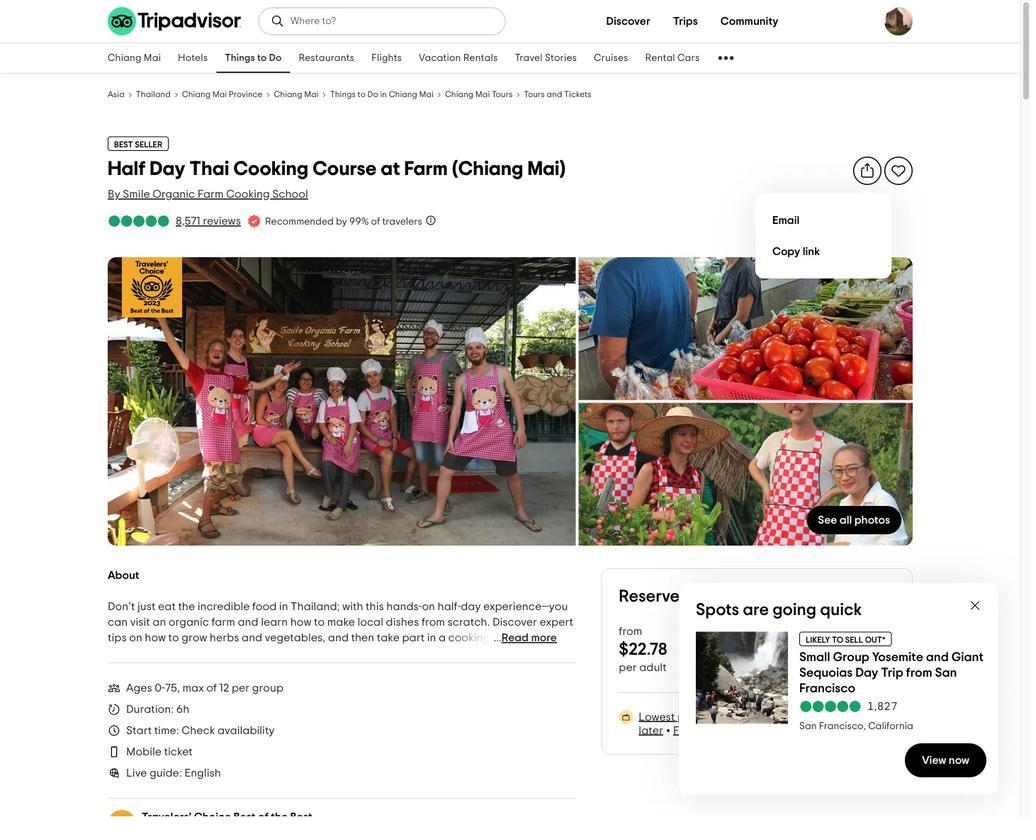 Task type: vqa. For each thing, say whether or not it's contained in the screenshot.
An
yes



Task type: locate. For each thing, give the bounding box(es) containing it.
can down tips
[[108, 648, 128, 660]]

from inside from $22.78 per adult
[[619, 626, 643, 638]]

of inside don't just eat the incredible food in thailand; with this hands-on half-day experience—you can visit an organic farm and learn how to make local dishes from scratch. discover expert tips on how to grow herbs and vegetables, and then take part in a cooking class where you can make a variety of dishes—such as curry paste, curry, stir-fry, soup, and spring rolls.
[[208, 648, 219, 660]]

how down the an
[[145, 633, 166, 644]]

ages
[[126, 683, 152, 694]]

chiang mai tours
[[445, 90, 513, 99]]

share image
[[860, 162, 877, 179]]

1 vertical spatial per
[[232, 683, 250, 694]]

0 horizontal spatial in
[[279, 601, 288, 613]]

chiang down vacation rentals link
[[445, 90, 474, 99]]

things down restaurants 'link'
[[330, 90, 356, 99]]

mobile ticket
[[126, 747, 193, 758]]

things to do in chiang mai
[[330, 90, 434, 99]]

1 horizontal spatial in
[[380, 90, 387, 99]]

1 horizontal spatial reserve
[[772, 712, 814, 723]]

chiang mai tours link
[[445, 88, 513, 100]]

1 can from the top
[[108, 617, 128, 628]]

1 horizontal spatial per
[[619, 662, 637, 674]]

thai
[[190, 159, 229, 179]]

0 horizontal spatial do
[[269, 53, 282, 63]]

cruises link
[[586, 43, 637, 73]]

do down search icon
[[269, 53, 282, 63]]

0 vertical spatial in
[[380, 90, 387, 99]]

0 horizontal spatial san
[[800, 722, 817, 732]]

1 vertical spatial discover
[[493, 617, 538, 628]]

0 horizontal spatial make
[[130, 648, 158, 660]]

cooking up the reviews
[[226, 189, 270, 200]]

0 vertical spatial do
[[269, 53, 282, 63]]

of left the '12'
[[207, 683, 217, 694]]

tripadvisor image
[[108, 7, 241, 35]]

0 vertical spatial day
[[150, 159, 185, 179]]

save to a trip image
[[891, 162, 908, 179]]

time:
[[154, 726, 179, 737]]

1 horizontal spatial san
[[936, 667, 958, 679]]

reserve left your
[[619, 588, 680, 605]]

5.0 of 5 bubbles. 8,571 reviews element
[[108, 213, 241, 229]]

san left francisco,
[[800, 722, 817, 732]]

per right the '12'
[[232, 683, 250, 694]]

travelers' choice 2023 winner image
[[122, 257, 182, 318]]

from down half-
[[422, 617, 445, 628]]

an
[[153, 617, 166, 628]]

things to do in chiang mai link
[[330, 88, 434, 100]]

0 horizontal spatial now
[[816, 712, 837, 723]]

to left grow
[[168, 633, 179, 644]]

1 vertical spatial reserve
[[772, 712, 814, 723]]

cooking
[[234, 159, 309, 179], [226, 189, 270, 200]]

read more button
[[502, 632, 557, 645]]

per down $22.78 at the right
[[619, 662, 637, 674]]

eat
[[158, 601, 176, 613]]

0 vertical spatial cooking
[[234, 159, 309, 179]]

and up paste,
[[328, 633, 349, 644]]

variety
[[170, 648, 206, 660]]

1 vertical spatial how
[[145, 633, 166, 644]]

close image
[[969, 599, 983, 613]]

discover up cruises link
[[607, 16, 651, 27]]

tours down the rentals
[[492, 90, 513, 99]]

1 vertical spatial of
[[208, 648, 219, 660]]

menu
[[756, 194, 892, 279]]

to up province
[[257, 53, 267, 63]]

1 vertical spatial things
[[330, 90, 356, 99]]

menu containing email
[[756, 194, 892, 279]]

cooking up school
[[234, 159, 309, 179]]

now for view
[[949, 755, 970, 767]]

on down visit
[[129, 633, 142, 644]]

1 horizontal spatial tours
[[524, 90, 545, 99]]

2 horizontal spatial from
[[907, 667, 933, 679]]

0 vertical spatial san
[[936, 667, 958, 679]]

spots are going quick
[[696, 602, 863, 619]]

1 horizontal spatial from
[[619, 626, 643, 638]]

francisco,
[[820, 722, 867, 732]]

live
[[126, 768, 147, 779]]

best seller
[[114, 140, 162, 149]]

None search field
[[260, 9, 505, 34]]

0 horizontal spatial chiang mai link
[[99, 43, 170, 73]]

to inside things to do in chiang mai link
[[358, 90, 366, 99]]

0 vertical spatial now
[[816, 712, 837, 723]]

0 horizontal spatial from
[[422, 617, 445, 628]]

0 horizontal spatial day
[[150, 159, 185, 179]]

to
[[257, 53, 267, 63], [358, 90, 366, 99], [314, 617, 325, 628], [168, 633, 179, 644]]

by smile organic farm cooking school link
[[108, 187, 308, 202]]

mai for the rightmost chiang mai 'link'
[[304, 90, 319, 99]]

link
[[803, 246, 821, 257]]

0 vertical spatial chiang mai link
[[99, 43, 170, 73]]

of down 'herbs'
[[208, 648, 219, 660]]

and left tickets
[[547, 90, 563, 99]]

1 vertical spatial now
[[949, 755, 970, 767]]

2 vertical spatial of
[[207, 683, 217, 694]]

0 horizontal spatial chiang mai
[[108, 53, 161, 63]]

mai down the rentals
[[476, 90, 490, 99]]

1 horizontal spatial now
[[949, 755, 970, 767]]

course
[[313, 159, 377, 179]]

in up learn
[[279, 601, 288, 613]]

reserve down francisco
[[772, 712, 814, 723]]

grow
[[182, 633, 207, 644]]

don't just eat the incredible food in thailand; with this hands-on half-day experience—you can visit an organic farm and learn how to make local dishes from scratch. discover expert tips on how to grow herbs and vegetables, and then take part in a cooking class where you can make a variety of dishes—such as curry paste, curry, stir-fry, soup, and spring rolls.
[[108, 601, 577, 660]]

1 horizontal spatial chiang mai link
[[274, 88, 319, 100]]

travelers
[[383, 217, 423, 227]]

1 horizontal spatial how
[[291, 617, 312, 628]]

now for reserve
[[816, 712, 837, 723]]

mai down the vacation in the left top of the page
[[419, 90, 434, 99]]

1 vertical spatial a
[[161, 648, 168, 660]]

and down food
[[238, 617, 259, 628]]

are
[[743, 602, 770, 619]]

make down with
[[327, 617, 355, 628]]

see all photos image
[[108, 257, 576, 546], [579, 257, 913, 400], [579, 403, 913, 546]]

per
[[619, 662, 637, 674], [232, 683, 250, 694]]

live guide: english
[[126, 768, 221, 779]]

1 horizontal spatial discover
[[607, 16, 651, 27]]

chiang right province
[[274, 90, 303, 99]]

in up fry,
[[427, 633, 436, 644]]

1 vertical spatial can
[[108, 648, 128, 660]]

day up organic
[[150, 159, 185, 179]]

mai for chiang mai tours link
[[476, 90, 490, 99]]

to inside things to do link
[[257, 53, 267, 63]]

day down group at the bottom right of page
[[856, 667, 879, 679]]

0 vertical spatial reserve
[[619, 588, 680, 605]]

expert
[[540, 617, 574, 628]]

copy
[[773, 246, 801, 257]]

chiang
[[108, 53, 142, 63], [182, 90, 211, 99], [274, 90, 303, 99], [389, 90, 418, 99], [445, 90, 474, 99]]

1 vertical spatial in
[[279, 601, 288, 613]]

flights
[[372, 53, 402, 63]]

make down visit
[[130, 648, 158, 660]]

by smile organic farm cooking school
[[108, 189, 308, 200]]

chiang down hotels
[[182, 90, 211, 99]]

now left & at the bottom right of the page
[[816, 712, 837, 723]]

discover up read
[[493, 617, 538, 628]]

later
[[639, 725, 664, 737]]

free cancellation
[[674, 725, 764, 737]]

a
[[439, 633, 446, 644], [161, 648, 168, 660]]

experience—you
[[484, 601, 568, 613]]

now inside reserve now & pay later
[[816, 712, 837, 723]]

from up $22.78 at the right
[[619, 626, 643, 638]]

book
[[785, 644, 811, 656]]

sell
[[846, 636, 864, 645]]

0 horizontal spatial things
[[225, 53, 255, 63]]

rental
[[646, 53, 676, 63]]

0 vertical spatial make
[[327, 617, 355, 628]]

0 horizontal spatial reserve
[[619, 588, 680, 605]]

0 horizontal spatial farm
[[198, 189, 224, 200]]

now
[[816, 712, 837, 723], [949, 755, 970, 767]]

a up soup,
[[439, 633, 446, 644]]

scratch.
[[448, 617, 490, 628]]

out*
[[866, 636, 886, 645]]

2 horizontal spatial in
[[427, 633, 436, 644]]

and
[[547, 90, 563, 99], [238, 617, 259, 628], [242, 633, 263, 644], [328, 633, 349, 644], [469, 648, 489, 660], [927, 651, 950, 664]]

of
[[371, 217, 380, 227], [208, 648, 219, 660], [207, 683, 217, 694]]

spots
[[696, 602, 740, 619]]

from down yosemite
[[907, 667, 933, 679]]

0 vertical spatial can
[[108, 617, 128, 628]]

in down flights
[[380, 90, 387, 99]]

day inside likely to sell out* small group yosemite and giant sequoias day trip from san francisco
[[856, 667, 879, 679]]

0 horizontal spatial discover
[[493, 617, 538, 628]]

giant
[[952, 651, 984, 664]]

1 vertical spatial make
[[130, 648, 158, 660]]

chiang mai down restaurants 'link'
[[274, 90, 319, 99]]

travel
[[515, 53, 543, 63]]

things for things to do
[[225, 53, 255, 63]]

reviews
[[203, 216, 241, 227]]

san inside likely to sell out* small group yosemite and giant sequoias day trip from san francisco
[[936, 667, 958, 679]]

at
[[381, 159, 400, 179]]

reserve
[[619, 588, 680, 605], [772, 712, 814, 723]]

reserve for your
[[619, 588, 680, 605]]

on left the to
[[813, 644, 826, 656]]

0 vertical spatial per
[[619, 662, 637, 674]]

to down thailand;
[[314, 617, 325, 628]]

chiang up asia link
[[108, 53, 142, 63]]

chiang mai inside 'link'
[[108, 53, 161, 63]]

a left variety
[[161, 648, 168, 660]]

by
[[336, 217, 347, 227]]

chiang mai link down restaurants 'link'
[[274, 88, 319, 100]]

1 vertical spatial farm
[[198, 189, 224, 200]]

now inside button
[[949, 755, 970, 767]]

flights link
[[363, 43, 411, 73]]

chiang mai link up asia link
[[99, 43, 170, 73]]

more
[[531, 633, 557, 644]]

half-
[[438, 601, 461, 613]]

mai down restaurants 'link'
[[304, 90, 319, 99]]

vacation
[[419, 53, 461, 63]]

thailand
[[136, 90, 171, 99]]

farm right the at
[[405, 159, 448, 179]]

0 vertical spatial farm
[[405, 159, 448, 179]]

1 horizontal spatial do
[[368, 90, 379, 99]]

1 vertical spatial chiang mai link
[[274, 88, 319, 100]]

1 horizontal spatial chiang mai
[[274, 90, 319, 99]]

guarantee
[[708, 712, 762, 723]]

8,571
[[176, 216, 201, 227]]

to down flights 'link'
[[358, 90, 366, 99]]

community button
[[710, 7, 790, 35]]

of right 99%
[[371, 217, 380, 227]]

on left half-
[[422, 601, 435, 613]]

learn
[[261, 617, 288, 628]]

travel stories
[[515, 53, 577, 63]]

0 vertical spatial of
[[371, 217, 380, 227]]

0 horizontal spatial how
[[145, 633, 166, 644]]

lowest price guarantee button
[[639, 712, 762, 723]]

mai
[[144, 53, 161, 63], [213, 90, 227, 99], [304, 90, 319, 99], [419, 90, 434, 99], [476, 90, 490, 99]]

adult
[[640, 662, 667, 674]]

1 horizontal spatial day
[[856, 667, 879, 679]]

can up tips
[[108, 617, 128, 628]]

1 horizontal spatial things
[[330, 90, 356, 99]]

1 vertical spatial day
[[856, 667, 879, 679]]

and left giant
[[927, 651, 950, 664]]

how up vegetables,
[[291, 617, 312, 628]]

0 horizontal spatial tours
[[492, 90, 513, 99]]

farm down 'thai'
[[198, 189, 224, 200]]

reserve inside reserve now & pay later
[[772, 712, 814, 723]]

san down giant
[[936, 667, 958, 679]]

mai left province
[[213, 90, 227, 99]]

discover inside button
[[607, 16, 651, 27]]

farm
[[405, 159, 448, 179], [198, 189, 224, 200]]

1 vertical spatial cooking
[[226, 189, 270, 200]]

0 vertical spatial things
[[225, 53, 255, 63]]

0 vertical spatial discover
[[607, 16, 651, 27]]

price
[[678, 712, 705, 723]]

mai for the leftmost chiang mai 'link'
[[144, 53, 161, 63]]

tours down travel
[[524, 90, 545, 99]]

chiang down flights
[[389, 90, 418, 99]]

photos
[[855, 515, 891, 526]]

1 horizontal spatial a
[[439, 633, 446, 644]]

group
[[252, 683, 284, 694]]

local
[[358, 617, 384, 628]]

things up province
[[225, 53, 255, 63]]

1 horizontal spatial make
[[327, 617, 355, 628]]

now right view
[[949, 755, 970, 767]]

do down flights
[[368, 90, 379, 99]]

0 vertical spatial chiang mai
[[108, 53, 161, 63]]

class
[[493, 633, 519, 644]]

mai up thailand link
[[144, 53, 161, 63]]

chiang mai
[[108, 53, 161, 63], [274, 90, 319, 99]]

1 vertical spatial chiang mai
[[274, 90, 319, 99]]

stir-
[[400, 648, 419, 660]]

all
[[840, 515, 853, 526]]

chiang mai up asia link
[[108, 53, 161, 63]]

things
[[225, 53, 255, 63], [330, 90, 356, 99]]

1 vertical spatial do
[[368, 90, 379, 99]]

from $22.78 per adult
[[619, 626, 668, 674]]



Task type: describe. For each thing, give the bounding box(es) containing it.
trips
[[674, 16, 698, 27]]

province
[[229, 90, 263, 99]]

with
[[343, 601, 364, 613]]

8,571 reviews link
[[108, 213, 241, 229]]

reserve for now
[[772, 712, 814, 723]]

dishes
[[386, 617, 419, 628]]

restaurants link
[[290, 43, 363, 73]]

by
[[108, 189, 120, 200]]

start time: check availability
[[126, 726, 275, 737]]

visit
[[130, 617, 150, 628]]

mobile
[[126, 747, 162, 758]]

1 horizontal spatial on
[[422, 601, 435, 613]]

asia
[[108, 90, 125, 99]]

do for things to do
[[269, 53, 282, 63]]

chiang for chiang mai province link
[[182, 90, 211, 99]]

group
[[834, 651, 870, 664]]

2 vertical spatial in
[[427, 633, 436, 644]]

rental cars
[[646, 53, 700, 63]]

hotels link
[[170, 43, 217, 73]]

tips
[[108, 633, 127, 644]]

viator
[[829, 644, 861, 656]]

availability
[[218, 726, 275, 737]]

check
[[182, 726, 215, 737]]

organic
[[153, 189, 195, 200]]

$22.78
[[619, 641, 668, 659]]

incredible
[[198, 601, 250, 613]]

going
[[773, 602, 817, 619]]

chiang mai for the leftmost chiang mai 'link'
[[108, 53, 161, 63]]

rental cars link
[[637, 43, 709, 73]]

and inside likely to sell out* small group yosemite and giant sequoias day trip from san francisco
[[927, 651, 950, 664]]

0 vertical spatial a
[[439, 633, 446, 644]]

1 vertical spatial san
[[800, 722, 817, 732]]

mai for chiang mai province link
[[213, 90, 227, 99]]

book on viator
[[785, 644, 861, 656]]

5.0 of 5 bubbles. 1,827 reviews element
[[800, 699, 936, 715]]

read more
[[502, 633, 557, 644]]

smile
[[123, 189, 150, 200]]

(chiang
[[452, 159, 524, 179]]

12
[[220, 683, 229, 694]]

things for things to do in chiang mai
[[330, 90, 356, 99]]

and down cooking
[[469, 648, 489, 660]]

6h
[[176, 704, 190, 716]]

herbs
[[210, 633, 239, 644]]

part
[[402, 633, 425, 644]]

chiang for the leftmost chiang mai 'link'
[[108, 53, 142, 63]]

then
[[351, 633, 375, 644]]

the
[[178, 601, 195, 613]]

organic
[[169, 617, 209, 628]]

farm inside by smile organic farm cooking school link
[[198, 189, 224, 200]]

1 horizontal spatial farm
[[405, 159, 448, 179]]

see
[[819, 515, 838, 526]]

copy link
[[773, 246, 821, 257]]

1,827
[[868, 701, 898, 713]]

day
[[461, 601, 481, 613]]

see all photos button
[[807, 506, 902, 535]]

2 can from the top
[[108, 648, 128, 660]]

free cancellation button
[[674, 725, 764, 737]]

sequoias
[[800, 667, 853, 679]]

rentals
[[464, 53, 498, 63]]

discover button
[[595, 7, 662, 35]]

duration: 6h
[[126, 704, 190, 716]]

0 vertical spatial how
[[291, 617, 312, 628]]

curry
[[304, 648, 331, 660]]

cars
[[678, 53, 700, 63]]

half
[[108, 159, 146, 179]]

duration:
[[126, 704, 174, 716]]

where
[[522, 633, 553, 644]]

to
[[833, 636, 844, 645]]

reserve now & pay later
[[639, 712, 870, 737]]

farm
[[212, 617, 235, 628]]

quick
[[821, 602, 863, 619]]

cruises
[[594, 53, 629, 63]]

likely to sell out* small group yosemite and giant sequoias day trip from san francisco
[[800, 636, 984, 695]]

0 horizontal spatial a
[[161, 648, 168, 660]]

lowest
[[639, 712, 675, 723]]

san francisco, california
[[800, 722, 914, 732]]

2 horizontal spatial on
[[813, 644, 826, 656]]

hotels
[[178, 53, 208, 63]]

dishes—such
[[221, 648, 286, 660]]

and up dishes—such
[[242, 633, 263, 644]]

view now button
[[906, 744, 987, 778]]

fry,
[[419, 648, 435, 660]]

search image
[[271, 14, 285, 28]]

discover inside don't just eat the incredible food in thailand; with this hands-on half-day experience—you can visit an organic farm and learn how to make local dishes from scratch. discover expert tips on how to grow herbs and vegetables, and then take part in a cooking class where you can make a variety of dishes—such as curry paste, curry, stir-fry, soup, and spring rolls.
[[493, 617, 538, 628]]

Search search field
[[291, 15, 494, 28]]

paste,
[[333, 648, 366, 660]]

mai)
[[528, 159, 566, 179]]

ages 0-75, max of 12 per group
[[126, 683, 284, 694]]

0 horizontal spatial per
[[232, 683, 250, 694]]

profile picture image
[[885, 7, 913, 35]]

recommended by 99% of travelers
[[265, 217, 423, 227]]

2 tours from the left
[[524, 90, 545, 99]]

ticket
[[164, 747, 193, 758]]

as
[[289, 648, 301, 660]]

max
[[183, 683, 204, 694]]

from inside don't just eat the incredible food in thailand; with this hands-on half-day experience—you can visit an organic farm and learn how to make local dishes from scratch. discover expert tips on how to grow herbs and vegetables, and then take part in a cooking class where you can make a variety of dishes—such as curry paste, curry, stir-fry, soup, and spring rolls.
[[422, 617, 445, 628]]

hands-
[[387, 601, 422, 613]]

0 horizontal spatial on
[[129, 633, 142, 644]]

per inside from $22.78 per adult
[[619, 662, 637, 674]]

chiang for the rightmost chiang mai 'link'
[[274, 90, 303, 99]]

chiang for chiang mai tours link
[[445, 90, 474, 99]]

california
[[869, 722, 914, 732]]

food
[[253, 601, 277, 613]]

from inside likely to sell out* small group yosemite and giant sequoias day trip from san francisco
[[907, 667, 933, 679]]

do for things to do in chiang mai
[[368, 90, 379, 99]]

take
[[377, 633, 400, 644]]

travel stories link
[[507, 43, 586, 73]]

likely
[[806, 636, 831, 645]]

seller
[[135, 140, 162, 149]]

chiang mai for the rightmost chiang mai 'link'
[[274, 90, 319, 99]]

about
[[108, 570, 139, 581]]

chiang mai province link
[[182, 88, 263, 100]]

1 tours from the left
[[492, 90, 513, 99]]



